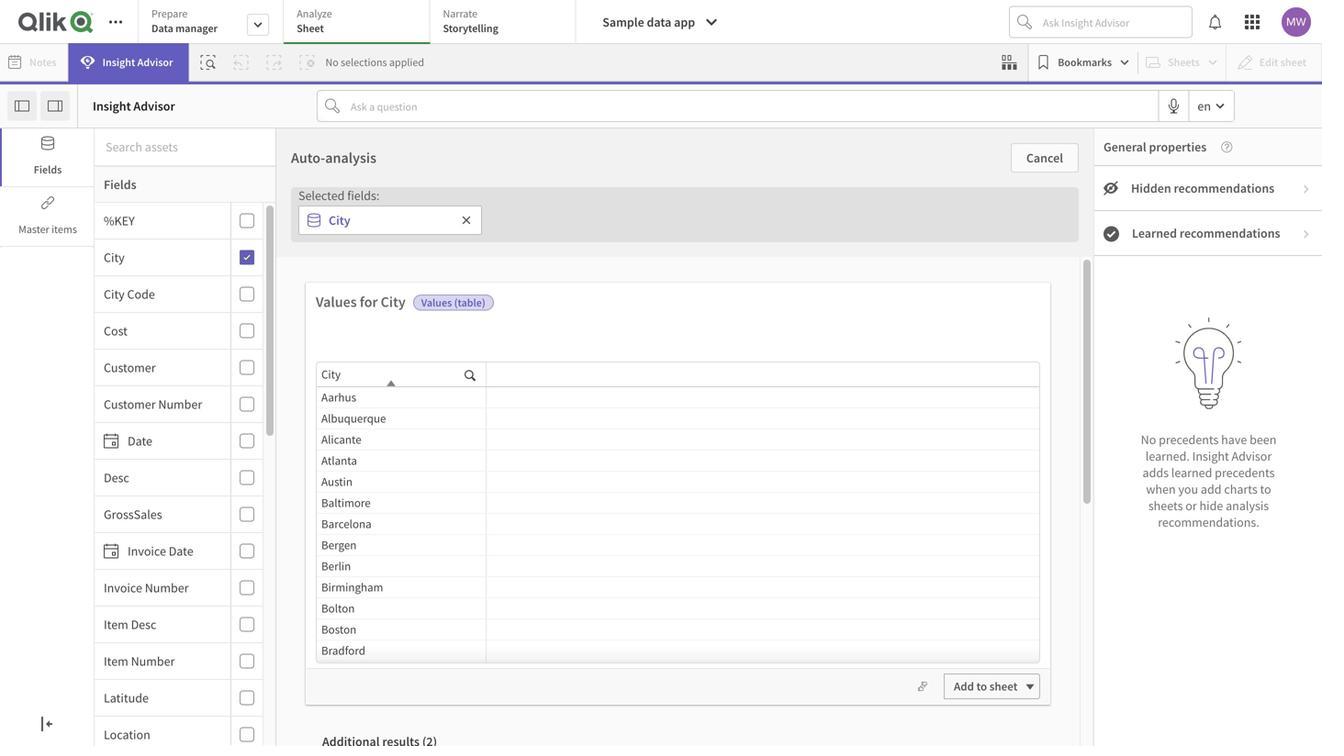 Task type: describe. For each thing, give the bounding box(es) containing it.
1 horizontal spatial small image
[[1302, 229, 1313, 240]]

choose
[[386, 236, 455, 263]]

1 vertical spatial the
[[678, 484, 696, 501]]

recommendations.
[[1159, 515, 1260, 531]]

recommendations for learned recommendations
[[1180, 225, 1281, 242]]

insight advisor button
[[69, 43, 189, 82]]

small image
[[1302, 184, 1313, 195]]

city up aarhus
[[322, 367, 341, 382]]

%key
[[104, 213, 135, 229]]

latitude button
[[95, 690, 227, 707]]

let
[[482, 484, 496, 501]]

values for city
[[316, 293, 406, 311]]

no for no selections applied
[[326, 55, 339, 69]]

desc menu item
[[95, 460, 263, 497]]

choose an option below to get started adding to this sheet... application
[[0, 0, 1323, 747]]

invoice number button
[[95, 580, 227, 597]]

choose an option below to get started adding to this sheet...
[[386, 236, 937, 263]]

code
[[127, 286, 155, 303]]

edit image
[[853, 485, 875, 501]]

Ask a question text field
[[347, 91, 1159, 121]]

auto-
[[291, 149, 325, 167]]

desc button
[[95, 470, 227, 486]]

explore for explore the data
[[373, 447, 421, 465]]

hide
[[1200, 498, 1224, 515]]

deselect field image
[[461, 215, 472, 226]]

aarhus
[[322, 390, 356, 405]]

hidden recommendations
[[1132, 180, 1275, 197]]

city down '%key'
[[104, 249, 125, 266]]

no precedents have been learned. insight advisor adds learned precedents when you add charts to sheets or hide analysis recommendations.
[[1142, 432, 1277, 531]]

city left code on the top
[[104, 286, 125, 303]]

to inside "to start creating visualizations and build your new sheet."
[[940, 484, 952, 501]]

add
[[955, 679, 975, 695]]

grosssales button
[[95, 507, 227, 523]]

advisor down insight advisor dropdown button
[[134, 98, 175, 114]]

invoice for invoice number
[[104, 580, 142, 597]]

sheets
[[1149, 498, 1184, 515]]

qlik
[[499, 484, 520, 501]]

below
[[552, 236, 609, 263]]

insights inside the . any found insights can be saved to this sheet.
[[604, 537, 646, 553]]

customer number
[[104, 396, 202, 413]]

0 vertical spatial analysis
[[325, 149, 377, 167]]

recommendations for hidden recommendations
[[1175, 180, 1275, 197]]

insights left "in" on the right bottom of the page
[[621, 484, 663, 501]]

be
[[670, 537, 683, 553]]

insight advisor inside insight advisor dropdown button
[[103, 55, 173, 69]]

latitude menu item
[[95, 681, 263, 718]]

selected
[[299, 187, 345, 204]]

0 vertical spatial precedents
[[1160, 432, 1219, 448]]

explore your data directly or let qlik generate insights for you with
[[329, 484, 520, 525]]

explore the data
[[373, 447, 476, 465]]

build
[[957, 512, 985, 528]]

analyze
[[297, 6, 332, 21]]

0 horizontal spatial fields
[[34, 163, 62, 177]]

directly
[[425, 484, 466, 501]]

item desc button
[[95, 617, 227, 633]]

en
[[1198, 98, 1212, 114]]

learned recommendations button
[[1095, 211, 1323, 256]]

bradford
[[322, 644, 366, 659]]

bookmarks button
[[1033, 48, 1135, 77]]

add
[[1202, 481, 1222, 498]]

date button
[[95, 433, 227, 450]]

a
[[643, 447, 650, 465]]

learned.
[[1146, 448, 1191, 465]]

and
[[934, 512, 955, 528]]

desc inside menu item
[[104, 470, 129, 486]]

no selections applied
[[326, 55, 424, 69]]

an
[[459, 236, 483, 263]]

desc inside 'menu item'
[[131, 617, 157, 633]]

create
[[833, 447, 874, 465]]

saved
[[686, 537, 717, 553]]

charts
[[1225, 481, 1258, 498]]

invoice date menu item
[[95, 534, 263, 571]]

2 vertical spatial insight advisor
[[370, 535, 447, 550]]

customer number button
[[95, 396, 227, 413]]

item desc menu item
[[95, 607, 263, 644]]

general
[[1104, 139, 1147, 155]]

invoice date button
[[95, 543, 227, 560]]

this inside the . any found insights can be saved to this sheet.
[[734, 537, 754, 553]]

menu inside choose an option below to get started adding to this sheet... application
[[95, 203, 277, 747]]

atlanta
[[322, 453, 357, 469]]

master items
[[18, 222, 77, 237]]

2 horizontal spatial this
[[831, 236, 865, 263]]

city button
[[95, 249, 227, 266]]

search image
[[465, 366, 476, 383]]

invoice number
[[104, 580, 189, 597]]

2 master items button from the left
[[2, 188, 94, 246]]

learned
[[1172, 465, 1213, 481]]

1 horizontal spatial date
[[169, 543, 194, 560]]

number for item number
[[131, 654, 175, 670]]

latitude
[[104, 690, 149, 707]]

city down choose
[[381, 293, 406, 311]]

sample data app button
[[592, 7, 731, 37]]

use
[[818, 484, 841, 501]]

%key menu item
[[95, 203, 263, 240]]

baltimore
[[322, 496, 371, 511]]

to start creating visualizations and build your new sheet.
[[812, 484, 985, 553]]

ask
[[613, 510, 630, 526]]

items
[[52, 222, 77, 237]]

values for values for city
[[316, 293, 357, 311]]

search image
[[591, 509, 613, 526]]

can
[[648, 537, 667, 553]]

cost
[[104, 323, 128, 339]]

boston
[[322, 622, 357, 638]]

berlin
[[322, 559, 351, 574]]

grid inside choose an option below to get started adding to this sheet... application
[[317, 363, 1040, 705]]

sheet inside button
[[990, 679, 1018, 695]]

generate
[[345, 509, 393, 525]]

using
[[725, 484, 754, 501]]

new for create
[[877, 447, 904, 465]]

you inside . save any insights you discover to this sheet.
[[377, 561, 397, 578]]

for inside explore your data directly or let qlik generate insights for you with
[[440, 509, 455, 525]]

find new insights in the data using
[[569, 484, 754, 501]]

1 master items button from the left
[[0, 188, 94, 246]]

hide assets image
[[15, 99, 29, 113]]

data up directly
[[448, 447, 476, 465]]

to right 'adding'
[[808, 236, 827, 263]]

Ask Insight Advisor text field
[[1040, 7, 1193, 37]]

data inside "button"
[[647, 14, 672, 30]]

customer for customer number
[[104, 396, 156, 413]]

advisor up be
[[669, 510, 707, 526]]

values (table)
[[421, 296, 486, 310]]

city code
[[104, 286, 155, 303]]

sheet. for analytics
[[908, 537, 941, 553]]

when
[[1147, 481, 1177, 498]]



Task type: locate. For each thing, give the bounding box(es) containing it.
you left discover
[[377, 561, 397, 578]]

. for question?
[[718, 509, 722, 525]]

insight advisor down insight advisor dropdown button
[[93, 98, 175, 114]]

location menu item
[[95, 718, 263, 747]]

cost menu item
[[95, 313, 263, 350]]

cancel
[[1027, 150, 1064, 166]]

to inside no precedents have been learned. insight advisor adds learned precedents when you add charts to sheets or hide analysis recommendations.
[[1261, 481, 1272, 498]]

1 vertical spatial insight advisor
[[93, 98, 175, 114]]

grosssales menu item
[[95, 497, 263, 534]]

2 horizontal spatial sheet.
[[908, 537, 941, 553]]

0 horizontal spatial you
[[377, 561, 397, 578]]

invoice date
[[128, 543, 194, 560]]

1 vertical spatial this
[[734, 537, 754, 553]]

new inside "to start creating visualizations and build your new sheet."
[[883, 537, 906, 553]]

this down save
[[461, 561, 481, 578]]

small image left learned
[[1104, 226, 1120, 242]]

or left let
[[468, 484, 480, 501]]

been
[[1250, 432, 1277, 448]]

date
[[128, 433, 152, 450], [169, 543, 194, 560]]

1 horizontal spatial sheet.
[[645, 561, 678, 578]]

1 vertical spatial you
[[457, 509, 477, 525]]

this left sheet...
[[831, 236, 865, 263]]

1 vertical spatial no
[[1142, 432, 1157, 448]]

1 vertical spatial customer
[[104, 396, 156, 413]]

help image
[[1207, 141, 1233, 153]]

fields up '%key'
[[104, 176, 137, 193]]

sheet right the edit
[[898, 486, 926, 501]]

city code button
[[95, 286, 227, 303]]

hidden
[[1132, 180, 1172, 197]]

0 vertical spatial insight advisor
[[103, 55, 173, 69]]

data left directly
[[399, 484, 423, 501]]

have
[[1222, 432, 1248, 448]]

save
[[465, 534, 490, 550]]

the up directly
[[424, 447, 445, 465]]

0 vertical spatial number
[[158, 396, 202, 413]]

0 vertical spatial item
[[104, 617, 128, 633]]

advisor up charts
[[1232, 448, 1273, 465]]

0 vertical spatial .
[[718, 509, 722, 525]]

customer down cost
[[104, 360, 156, 376]]

no inside no precedents have been learned. insight advisor adds learned precedents when you add charts to sheets or hide analysis recommendations.
[[1142, 432, 1157, 448]]

city code menu item
[[95, 277, 263, 313]]

sheet. down can
[[645, 561, 678, 578]]

item for item desc
[[104, 617, 128, 633]]

1 horizontal spatial you
[[457, 509, 477, 525]]

advisor inside dropdown button
[[138, 55, 173, 69]]

location
[[104, 727, 150, 744]]

explore up explore your data directly or let qlik generate insights for you with at bottom left
[[373, 447, 421, 465]]

date menu item
[[95, 424, 263, 460]]

0 horizontal spatial your
[[372, 484, 396, 501]]

1 vertical spatial desc
[[131, 617, 157, 633]]

auto-analysis
[[291, 149, 377, 167]]

to right add
[[977, 679, 988, 695]]

. left save
[[459, 534, 462, 550]]

. left any
[[718, 509, 722, 525]]

have a question?
[[608, 447, 715, 465]]

bolton
[[322, 601, 355, 616]]

bookmarks
[[1059, 55, 1113, 69]]

0 vertical spatial date
[[128, 433, 152, 450]]

insight inside no precedents have been learned. insight advisor adds learned precedents when you add charts to sheets or hide analysis recommendations.
[[1193, 448, 1230, 465]]

0 horizontal spatial sheet
[[898, 486, 926, 501]]

creating
[[812, 512, 856, 528]]

item desc
[[104, 617, 157, 633]]

hidden recommendations button
[[1095, 166, 1323, 211]]

advisor
[[138, 55, 173, 69], [134, 98, 175, 114], [1232, 448, 1273, 465], [669, 510, 707, 526], [408, 535, 447, 550]]

2 item from the top
[[104, 654, 128, 670]]

to right saved
[[720, 537, 731, 553]]

cost button
[[95, 323, 227, 339]]

item for item number
[[104, 654, 128, 670]]

get
[[636, 236, 665, 263]]

2 vertical spatial new
[[883, 537, 906, 553]]

invoice up invoice number
[[128, 543, 166, 560]]

number down the item desc button
[[131, 654, 175, 670]]

this inside . save any insights you discover to this sheet.
[[461, 561, 481, 578]]

this
[[831, 236, 865, 263], [734, 537, 754, 553], [461, 561, 481, 578]]

number inside the item number menu item
[[131, 654, 175, 670]]

.
[[718, 509, 722, 525], [459, 534, 462, 550]]

1 horizontal spatial no
[[1142, 432, 1157, 448]]

1 vertical spatial invoice
[[104, 580, 142, 597]]

smart search image
[[201, 55, 215, 70]]

edit
[[875, 486, 895, 501]]

your up generate on the left of page
[[372, 484, 396, 501]]

sheet. inside the . any found insights can be saved to this sheet.
[[645, 561, 678, 578]]

insight inside dropdown button
[[103, 55, 135, 69]]

number down the customer menu item
[[158, 396, 202, 413]]

discover
[[400, 561, 445, 578]]

en button
[[1190, 91, 1235, 121]]

0 horizontal spatial analysis
[[325, 149, 377, 167]]

data inside explore your data directly or let qlik generate insights for you with
[[399, 484, 423, 501]]

. press space to sort on this column. element
[[486, 363, 1040, 387]]

1 horizontal spatial .
[[718, 509, 722, 525]]

prepare
[[152, 6, 188, 21]]

item number button
[[95, 654, 227, 670]]

0 vertical spatial recommendations
[[1175, 180, 1275, 197]]

tab list
[[138, 0, 577, 46]]

1 vertical spatial item
[[104, 654, 128, 670]]

1 customer from the top
[[104, 360, 156, 376]]

0 horizontal spatial this
[[461, 561, 481, 578]]

maria williams image
[[1283, 7, 1312, 37]]

new for find
[[595, 484, 618, 501]]

1 horizontal spatial the
[[678, 484, 696, 501]]

sheet.
[[908, 537, 941, 553], [483, 561, 516, 578], [645, 561, 678, 578]]

grid containing city
[[317, 363, 1040, 705]]

values for values (table)
[[421, 296, 452, 310]]

insights down directly
[[395, 509, 437, 525]]

2 vertical spatial this
[[461, 561, 481, 578]]

1 horizontal spatial explore
[[373, 447, 421, 465]]

no for no precedents have been learned. insight advisor adds learned precedents when you add charts to sheets or hide analysis recommendations.
[[1142, 432, 1157, 448]]

data left the app at the top right of page
[[647, 14, 672, 30]]

sheet. for data
[[483, 561, 516, 578]]

sheet. down any
[[483, 561, 516, 578]]

new right find
[[595, 484, 618, 501]]

recommendations down hidden recommendations button
[[1180, 225, 1281, 242]]

analysis right hide
[[1227, 498, 1270, 515]]

city down selected fields:
[[329, 212, 351, 229]]

your inside "to start creating visualizations and build your new sheet."
[[856, 537, 880, 553]]

0 vertical spatial this
[[831, 236, 865, 263]]

customer number menu item
[[95, 387, 263, 424]]

0 horizontal spatial values
[[316, 293, 357, 311]]

%key button
[[95, 213, 227, 229]]

recommendations inside hidden recommendations button
[[1175, 180, 1275, 197]]

desc down invoice number
[[131, 617, 157, 633]]

new right create at the bottom right
[[877, 447, 904, 465]]

number inside invoice number menu item
[[145, 580, 189, 597]]

0 vertical spatial you
[[1179, 481, 1199, 498]]

insights inside . save any insights you discover to this sheet.
[[333, 561, 375, 578]]

analysis
[[325, 149, 377, 167], [1227, 498, 1270, 515]]

small image
[[1104, 226, 1120, 242], [1302, 229, 1313, 240]]

1 vertical spatial for
[[440, 509, 455, 525]]

desc up grosssales
[[104, 470, 129, 486]]

number down invoice date button
[[145, 580, 189, 597]]

1 vertical spatial .
[[459, 534, 462, 550]]

2 vertical spatial number
[[131, 654, 175, 670]]

1 vertical spatial sheet
[[990, 679, 1018, 695]]

precedents down have
[[1216, 465, 1276, 481]]

1 horizontal spatial fields
[[104, 176, 137, 193]]

bergen
[[322, 538, 357, 553]]

0 horizontal spatial small image
[[1104, 226, 1120, 242]]

tab list containing prepare
[[138, 0, 577, 46]]

you inside explore your data directly or let qlik generate insights for you with
[[457, 509, 477, 525]]

2 customer from the top
[[104, 396, 156, 413]]

item up latitude
[[104, 654, 128, 670]]

no up "adds"
[[1142, 432, 1157, 448]]

0 horizontal spatial or
[[468, 484, 480, 501]]

2 horizontal spatial you
[[1179, 481, 1199, 498]]

to left start
[[940, 484, 952, 501]]

1 horizontal spatial sheet
[[990, 679, 1018, 695]]

1 horizontal spatial your
[[856, 537, 880, 553]]

item number menu item
[[95, 644, 263, 681]]

selections
[[341, 55, 387, 69]]

0 vertical spatial explore
[[373, 447, 421, 465]]

for down directly
[[440, 509, 455, 525]]

0 horizontal spatial sheet.
[[483, 561, 516, 578]]

learned
[[1133, 225, 1178, 242]]

to right charts
[[1261, 481, 1272, 498]]

fields up master items at the left top
[[34, 163, 62, 177]]

0 vertical spatial desc
[[104, 470, 129, 486]]

the right "in" on the right bottom of the page
[[678, 484, 696, 501]]

grosssales
[[104, 507, 162, 523]]

1 vertical spatial precedents
[[1216, 465, 1276, 481]]

0 horizontal spatial the
[[424, 447, 445, 465]]

. inside the . any found insights can be saved to this sheet.
[[718, 509, 722, 525]]

item number
[[104, 654, 175, 670]]

0 horizontal spatial explore
[[329, 484, 369, 501]]

2 vertical spatial you
[[377, 561, 397, 578]]

1 vertical spatial analysis
[[1227, 498, 1270, 515]]

create new analytics
[[833, 447, 964, 465]]

any
[[724, 509, 744, 525]]

. inside . save any insights you discover to this sheet.
[[459, 534, 462, 550]]

0 vertical spatial sheet
[[898, 486, 926, 501]]

sheet
[[297, 21, 324, 35]]

small image down small icon
[[1302, 229, 1313, 240]]

sheet. down and
[[908, 537, 941, 553]]

data left using
[[698, 484, 722, 501]]

alicante
[[322, 432, 362, 447]]

invoice number menu item
[[95, 571, 263, 607]]

applied
[[390, 55, 424, 69]]

number
[[158, 396, 202, 413], [145, 580, 189, 597], [131, 654, 175, 670]]

sheet right add
[[990, 679, 1018, 695]]

or left hide
[[1186, 498, 1198, 515]]

found
[[569, 537, 601, 553]]

date down customer number
[[128, 433, 152, 450]]

0 horizontal spatial date
[[128, 433, 152, 450]]

insight advisor up discover
[[370, 535, 447, 550]]

city menu item
[[95, 240, 263, 277]]

add to sheet
[[955, 679, 1018, 695]]

or inside explore your data directly or let qlik generate insights for you with
[[468, 484, 480, 501]]

recommendations down help icon
[[1175, 180, 1275, 197]]

0 vertical spatial customer
[[104, 360, 156, 376]]

1 horizontal spatial for
[[440, 509, 455, 525]]

1 horizontal spatial this
[[734, 537, 754, 553]]

menu containing %key
[[95, 203, 277, 747]]

0 vertical spatial new
[[877, 447, 904, 465]]

find
[[569, 484, 593, 501]]

1 item from the top
[[104, 617, 128, 633]]

menu
[[95, 203, 277, 747]]

barcelona
[[322, 517, 372, 532]]

invoice inside invoice number menu item
[[104, 580, 142, 597]]

properties
[[1150, 139, 1207, 155]]

1 horizontal spatial analysis
[[1227, 498, 1270, 515]]

insights up birmingham
[[333, 561, 375, 578]]

item up item number
[[104, 617, 128, 633]]

question?
[[653, 447, 715, 465]]

you inside no precedents have been learned. insight advisor adds learned precedents when you add charts to sheets or hide analysis recommendations.
[[1179, 481, 1199, 498]]

to inside the . any found insights can be saved to this sheet.
[[720, 537, 731, 553]]

recommendations inside learned recommendations button
[[1180, 225, 1281, 242]]

learned recommendations
[[1133, 225, 1281, 242]]

your inside explore your data directly or let qlik generate insights for you with
[[372, 484, 396, 501]]

advisor down data
[[138, 55, 173, 69]]

precedents
[[1160, 432, 1219, 448], [1216, 465, 1276, 481]]

1 vertical spatial explore
[[329, 484, 369, 501]]

storytelling
[[443, 21, 499, 35]]

no
[[326, 55, 339, 69], [1142, 432, 1157, 448]]

sheet. inside . save any insights you discover to this sheet.
[[483, 561, 516, 578]]

your down visualizations
[[856, 537, 880, 553]]

1 vertical spatial recommendations
[[1180, 225, 1281, 242]]

your
[[372, 484, 396, 501], [856, 537, 880, 553]]

master
[[18, 222, 49, 237]]

item inside menu item
[[104, 654, 128, 670]]

albuquerque
[[322, 411, 386, 426]]

analysis inside no precedents have been learned. insight advisor adds learned precedents when you add charts to sheets or hide analysis recommendations.
[[1227, 498, 1270, 515]]

to inside button
[[977, 679, 988, 695]]

any
[[493, 534, 512, 550]]

new
[[877, 447, 904, 465], [595, 484, 618, 501], [883, 537, 906, 553]]

invoice for invoice date
[[128, 543, 166, 560]]

. for data
[[459, 534, 462, 550]]

view disabled image
[[1104, 181, 1119, 196]]

for left values (table)
[[360, 293, 378, 311]]

no left "selections"
[[326, 55, 339, 69]]

sheet. inside "to start creating visualizations and build your new sheet."
[[908, 537, 941, 553]]

you left with
[[457, 509, 477, 525]]

0 vertical spatial for
[[360, 293, 378, 311]]

1 vertical spatial your
[[856, 537, 880, 553]]

fields
[[34, 163, 62, 177], [104, 176, 137, 193]]

birmingham
[[322, 580, 383, 595]]

item
[[104, 617, 128, 633], [104, 654, 128, 670]]

advisor up discover
[[408, 535, 447, 550]]

explore for explore your data directly or let qlik generate insights for you with
[[329, 484, 369, 501]]

0 vertical spatial the
[[424, 447, 445, 465]]

austin
[[322, 475, 353, 490]]

0 vertical spatial no
[[326, 55, 339, 69]]

advisor inside no precedents have been learned. insight advisor adds learned precedents when you add charts to sheets or hide analysis recommendations.
[[1232, 448, 1273, 465]]

invoice up item desc
[[104, 580, 142, 597]]

hide properties image
[[48, 99, 62, 113]]

customer for customer
[[104, 360, 156, 376]]

customer up the date button
[[104, 396, 156, 413]]

0 horizontal spatial desc
[[104, 470, 129, 486]]

date down grosssales menu item
[[169, 543, 194, 560]]

have
[[608, 447, 640, 465]]

. save any insights you discover to this sheet.
[[333, 534, 516, 578]]

option
[[487, 236, 548, 263]]

1 horizontal spatial values
[[421, 296, 452, 310]]

with
[[480, 509, 503, 525]]

1 vertical spatial number
[[145, 580, 189, 597]]

precedents up learned
[[1160, 432, 1219, 448]]

customer
[[104, 360, 156, 376], [104, 396, 156, 413]]

insight advisor down data
[[103, 55, 173, 69]]

to right discover
[[447, 561, 458, 578]]

sheet
[[898, 486, 926, 501], [990, 679, 1018, 695]]

insights down ask
[[604, 537, 646, 553]]

results tabs tab list
[[308, 720, 452, 747]]

city
[[329, 212, 351, 229], [104, 249, 125, 266], [104, 286, 125, 303], [381, 293, 406, 311], [322, 367, 341, 382]]

number inside customer number menu item
[[158, 396, 202, 413]]

1 horizontal spatial or
[[1186, 498, 1198, 515]]

0 vertical spatial invoice
[[128, 543, 166, 560]]

data
[[647, 14, 672, 30], [448, 447, 476, 465], [399, 484, 423, 501], [698, 484, 722, 501]]

new down visualizations
[[883, 537, 906, 553]]

0 horizontal spatial no
[[326, 55, 339, 69]]

insights inside explore your data directly or let qlik generate insights for you with
[[395, 509, 437, 525]]

fields:
[[347, 187, 380, 204]]

to inside . save any insights you discover to this sheet.
[[447, 561, 458, 578]]

explore inside explore your data directly or let qlik generate insights for you with
[[329, 484, 369, 501]]

number for invoice number
[[145, 580, 189, 597]]

1 horizontal spatial desc
[[131, 617, 157, 633]]

customer menu item
[[95, 350, 263, 387]]

number for customer number
[[158, 396, 202, 413]]

analyze sheet
[[297, 6, 332, 35]]

0 vertical spatial your
[[372, 484, 396, 501]]

1 vertical spatial date
[[169, 543, 194, 560]]

selections tool image
[[1003, 55, 1017, 70]]

1 vertical spatial new
[[595, 484, 618, 501]]

0 horizontal spatial for
[[360, 293, 378, 311]]

to left get
[[613, 236, 632, 263]]

0 horizontal spatial .
[[459, 534, 462, 550]]

adding
[[739, 236, 803, 263]]

customer button
[[95, 360, 227, 376]]

or inside no precedents have been learned. insight advisor adds learned precedents when you add charts to sheets or hide analysis recommendations.
[[1186, 498, 1198, 515]]

app
[[675, 14, 696, 30]]

item inside 'menu item'
[[104, 617, 128, 633]]

you left add
[[1179, 481, 1199, 498]]

grid
[[317, 363, 1040, 705]]

analysis up selected fields:
[[325, 149, 377, 167]]

adds
[[1143, 465, 1170, 481]]

explore up generate on the left of page
[[329, 484, 369, 501]]

edit sheet
[[875, 486, 926, 501]]

invoice inside invoice date menu item
[[128, 543, 166, 560]]

this down any
[[734, 537, 754, 553]]

visualizations
[[858, 512, 931, 528]]

Search assets text field
[[95, 130, 277, 164]]



Task type: vqa. For each thing, say whether or not it's contained in the screenshot.


